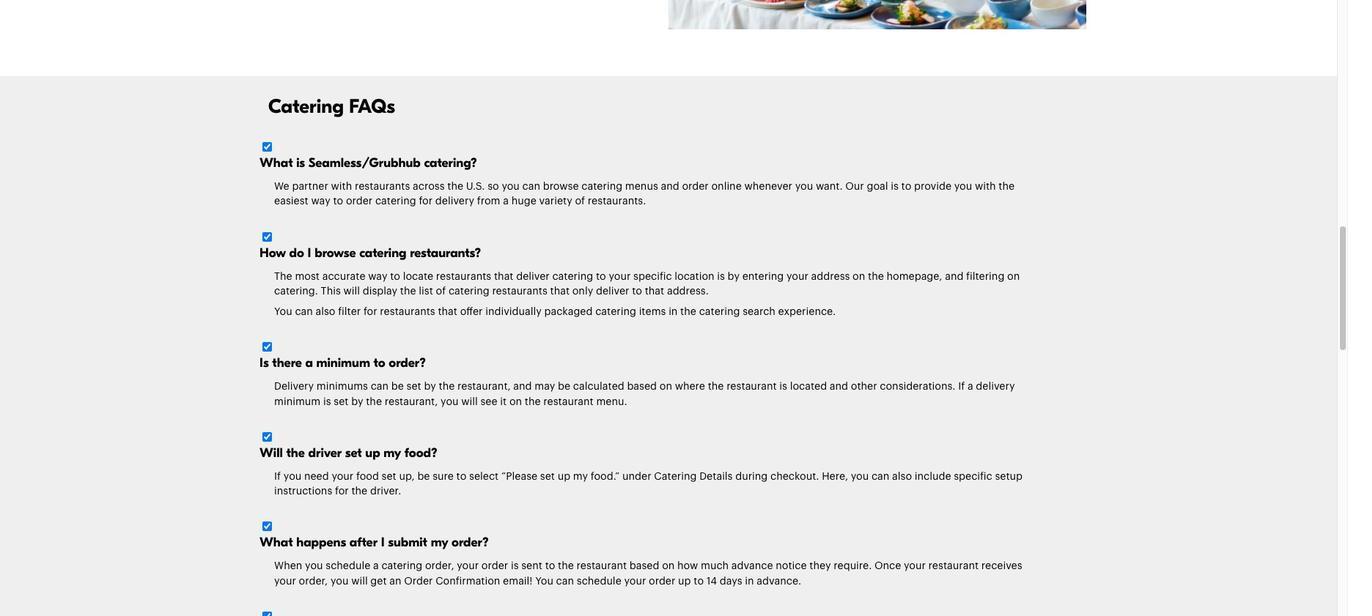 Task type: vqa. For each thing, say whether or not it's contained in the screenshot.
May
yes



Task type: locate. For each thing, give the bounding box(es) containing it.
2 vertical spatial for
[[335, 487, 349, 497]]

can right email!
[[556, 577, 574, 587]]

also
[[316, 307, 336, 318], [893, 472, 912, 482]]

a right "from"
[[503, 197, 509, 207]]

based inside when you schedule a catering order, your order is sent to the restaurant based on how much advance notice they require. once your restaurant receives your order, you will get an order confirmation email! you can schedule your order up to 14 days in advance.
[[630, 562, 660, 572]]

what happens after i submit my order?
[[260, 536, 489, 551]]

of right list
[[436, 287, 446, 297]]

catering down across
[[375, 197, 416, 207]]

be right up,
[[418, 472, 430, 482]]

specific
[[634, 272, 672, 282], [954, 472, 993, 482]]

1 horizontal spatial of
[[575, 197, 585, 207]]

up
[[365, 446, 380, 461], [558, 472, 571, 482], [678, 577, 691, 587]]

experience.
[[779, 307, 836, 318]]

will down accurate
[[344, 287, 360, 297]]

1 vertical spatial minimum
[[274, 397, 321, 408]]

you right here,
[[851, 472, 869, 482]]

1 horizontal spatial if
[[959, 382, 965, 393]]

my for order?
[[431, 536, 448, 551]]

will inside the most accurate way to locate restaurants that deliver catering to your specific location is by entering your address on the homepage, and filtering on catering. this will display the list of catering restaurants that only deliver to that address.
[[344, 287, 360, 297]]

catering?
[[424, 156, 477, 171]]

in inside when you schedule a catering order, your order is sent to the restaurant based on how much advance notice they require. once your restaurant receives your order, you will get an order confirmation email! you can schedule your order up to 14 days in advance.
[[745, 577, 754, 587]]

is
[[296, 156, 305, 171], [891, 182, 899, 192], [717, 272, 725, 282], [780, 382, 788, 393], [323, 397, 331, 408], [511, 562, 519, 572]]

is up email!
[[511, 562, 519, 572]]

my
[[384, 446, 401, 461], [573, 472, 588, 482], [431, 536, 448, 551]]

restaurants inside the we partner with restaurants across the u.s. so you can browse catering menus and order online whenever you want. our goal is to provide you with the easiest way to order catering for delivery from a huge variety of restaurants.
[[355, 182, 410, 192]]

delivery
[[274, 382, 314, 393]]

delivery inside delivery minimums can be set by the restaurant, and may be calculated based on where the restaurant is located and other considerations. if a delivery minimum is set by the restaurant, you will see it on the restaurant menu.
[[976, 382, 1015, 393]]

1 horizontal spatial schedule
[[577, 577, 622, 587]]

1 horizontal spatial with
[[975, 182, 996, 192]]

food."
[[591, 472, 620, 482]]

1 horizontal spatial order?
[[452, 536, 489, 551]]

on
[[853, 272, 866, 282], [1008, 272, 1020, 282], [660, 382, 672, 393], [510, 397, 522, 408], [662, 562, 675, 572]]

search
[[743, 307, 776, 318]]

here,
[[822, 472, 849, 482]]

restaurant
[[727, 382, 777, 393], [544, 397, 594, 408], [577, 562, 627, 572], [929, 562, 979, 572]]

also inside if you need your food set up, be sure to select "please set up my food." under catering details during checkout. here, you can also include specific setup instructions for the driver.
[[893, 472, 912, 482]]

1 horizontal spatial catering
[[654, 472, 697, 482]]

can inside delivery minimums can be set by the restaurant, and may be calculated based on where the restaurant is located and other considerations. if a delivery minimum is set by the restaurant, you will see it on the restaurant menu.
[[371, 382, 389, 393]]

0 horizontal spatial if
[[274, 472, 281, 482]]

0 vertical spatial order?
[[389, 356, 426, 371]]

2 vertical spatial my
[[431, 536, 448, 551]]

2 horizontal spatial for
[[419, 197, 433, 207]]

based
[[627, 382, 657, 393], [630, 562, 660, 572]]

1 vertical spatial i
[[381, 536, 385, 551]]

with right provide
[[975, 182, 996, 192]]

if inside if you need your food set up, be sure to select "please set up my food." under catering details during checkout. here, you can also include specific setup instructions for the driver.
[[274, 472, 281, 482]]

1 vertical spatial way
[[368, 272, 388, 282]]

what up the 'when'
[[260, 536, 293, 551]]

in right items
[[669, 307, 678, 318]]

seamless/grubhub
[[308, 156, 421, 171]]

order,
[[425, 562, 454, 572], [299, 577, 328, 587]]

None checkbox
[[263, 142, 272, 152], [263, 232, 272, 242], [263, 142, 272, 152], [263, 232, 272, 242]]

calculated
[[573, 382, 625, 393]]

do
[[289, 245, 304, 261]]

driver
[[308, 446, 342, 461]]

you down happens
[[305, 562, 323, 572]]

0 vertical spatial browse
[[543, 182, 579, 192]]

to left 14
[[694, 577, 704, 587]]

be right the "may" at the bottom
[[558, 382, 571, 393]]

is there a minimum to order?
[[260, 356, 426, 371]]

restaurant, up the see
[[458, 382, 511, 393]]

0 vertical spatial delivery
[[436, 197, 475, 207]]

you
[[274, 307, 292, 318], [536, 577, 554, 587]]

1 vertical spatial up
[[558, 472, 571, 482]]

and left "filtering"
[[946, 272, 964, 282]]

0 vertical spatial my
[[384, 446, 401, 461]]

1 vertical spatial of
[[436, 287, 446, 297]]

is right goal
[[891, 182, 899, 192]]

in
[[669, 307, 678, 318], [745, 577, 754, 587]]

my for food?
[[384, 446, 401, 461]]

of right variety
[[575, 197, 585, 207]]

huge
[[512, 197, 537, 207]]

and inside the we partner with restaurants across the u.s. so you can browse catering menus and order online whenever you want. our goal is to provide you with the easiest way to order catering for delivery from a huge variety of restaurants.
[[661, 182, 680, 192]]

on right "filtering"
[[1008, 272, 1020, 282]]

1 vertical spatial in
[[745, 577, 754, 587]]

based up menu.
[[627, 382, 657, 393]]

order, down the 'when'
[[299, 577, 328, 587]]

0 vertical spatial catering
[[268, 96, 344, 118]]

0 horizontal spatial browse
[[315, 245, 356, 261]]

offer
[[460, 307, 483, 318]]

i right after
[[381, 536, 385, 551]]

be right minimums at the bottom left of the page
[[391, 382, 404, 393]]

for down across
[[419, 197, 433, 207]]

0 horizontal spatial by
[[351, 397, 363, 408]]

if
[[959, 382, 965, 393], [274, 472, 281, 482]]

1 horizontal spatial i
[[381, 536, 385, 551]]

0 horizontal spatial of
[[436, 287, 446, 297]]

after
[[350, 536, 378, 551]]

0 horizontal spatial specific
[[634, 272, 672, 282]]

set up food
[[345, 446, 362, 461]]

can right minimums at the bottom left of the page
[[371, 382, 389, 393]]

in down advance
[[745, 577, 754, 587]]

to right sure
[[457, 472, 467, 482]]

the
[[448, 182, 464, 192], [999, 182, 1015, 192], [868, 272, 884, 282], [400, 287, 416, 297], [681, 307, 697, 318], [439, 382, 455, 393], [708, 382, 724, 393], [366, 397, 382, 408], [525, 397, 541, 408], [286, 446, 305, 461], [352, 487, 368, 497], [558, 562, 574, 572]]

what for what happens after i submit my order?
[[260, 536, 293, 551]]

restaurants?
[[410, 245, 481, 261]]

0 horizontal spatial way
[[311, 197, 331, 207]]

also left include
[[893, 472, 912, 482]]

0 horizontal spatial my
[[384, 446, 401, 461]]

to
[[902, 182, 912, 192], [333, 197, 343, 207], [390, 272, 400, 282], [596, 272, 606, 282], [632, 287, 642, 297], [374, 356, 386, 371], [457, 472, 467, 482], [545, 562, 555, 572], [694, 577, 704, 587]]

catering left faqs at top
[[268, 96, 344, 118]]

up up food
[[365, 446, 380, 461]]

2 horizontal spatial up
[[678, 577, 691, 587]]

be
[[391, 382, 404, 393], [558, 382, 571, 393], [418, 472, 430, 482]]

the
[[274, 272, 292, 282]]

0 horizontal spatial order,
[[299, 577, 328, 587]]

individually
[[486, 307, 542, 318]]

0 vertical spatial up
[[365, 446, 380, 461]]

sure
[[433, 472, 454, 482]]

deliver up "individually"
[[516, 272, 550, 282]]

1 vertical spatial delivery
[[976, 382, 1015, 393]]

order, up order
[[425, 562, 454, 572]]

location
[[675, 272, 715, 282]]

1 what from the top
[[260, 156, 293, 171]]

0 vertical spatial restaurant,
[[458, 382, 511, 393]]

way inside the we partner with restaurants across the u.s. so you can browse catering menus and order online whenever you want. our goal is to provide you with the easiest way to order catering for delivery from a huge variety of restaurants.
[[311, 197, 331, 207]]

0 vertical spatial also
[[316, 307, 336, 318]]

a inside the we partner with restaurants across the u.s. so you can browse catering menus and order online whenever you want. our goal is to provide you with the easiest way to order catering for delivery from a huge variety of restaurants.
[[503, 197, 509, 207]]

minimum down 'delivery'
[[274, 397, 321, 408]]

may
[[535, 382, 555, 393]]

require.
[[834, 562, 872, 572]]

1 vertical spatial what
[[260, 536, 293, 551]]

delivery
[[436, 197, 475, 207], [976, 382, 1015, 393]]

2 horizontal spatial by
[[728, 272, 740, 282]]

order
[[682, 182, 709, 192], [346, 197, 373, 207], [482, 562, 508, 572], [649, 577, 676, 587]]

for inside if you need your food set up, be sure to select "please set up my food." under catering details during checkout. here, you can also include specific setup instructions for the driver.
[[335, 487, 349, 497]]

0 vertical spatial what
[[260, 156, 293, 171]]

0 vertical spatial deliver
[[516, 272, 550, 282]]

1 vertical spatial based
[[630, 562, 660, 572]]

catering
[[268, 96, 344, 118], [654, 472, 697, 482]]

0 vertical spatial order,
[[425, 562, 454, 572]]

restaurants up "individually"
[[492, 287, 548, 297]]

include
[[915, 472, 952, 482]]

what
[[260, 156, 293, 171], [260, 536, 293, 551]]

catering inside when you schedule a catering order, your order is sent to the restaurant based on how much advance notice they require. once your restaurant receives your order, you will get an order confirmation email! you can schedule your order up to 14 days in advance.
[[382, 562, 423, 572]]

1 horizontal spatial browse
[[543, 182, 579, 192]]

a right considerations.
[[968, 382, 974, 393]]

1 vertical spatial also
[[893, 472, 912, 482]]

can up huge
[[523, 182, 541, 192]]

will left the see
[[461, 397, 478, 408]]

2 what from the top
[[260, 536, 293, 551]]

the most accurate way to locate restaurants that deliver catering to your specific location is by entering your address on the homepage, and filtering on catering. this will display the list of catering restaurants that only deliver to that address.
[[274, 272, 1020, 297]]

0 vertical spatial way
[[311, 197, 331, 207]]

1 vertical spatial catering
[[654, 472, 697, 482]]

browse up variety
[[543, 182, 579, 192]]

specific inside if you need your food set up, be sure to select "please set up my food." under catering details during checkout. here, you can also include specific setup instructions for the driver.
[[954, 472, 993, 482]]

what for what is seamless/grubhub catering?
[[260, 156, 293, 171]]

you left want.
[[796, 182, 813, 192]]

browse
[[543, 182, 579, 192], [315, 245, 356, 261]]

of
[[575, 197, 585, 207], [436, 287, 446, 297]]

by
[[728, 272, 740, 282], [424, 382, 436, 393], [351, 397, 363, 408]]

will inside delivery minimums can be set by the restaurant, and may be calculated based on where the restaurant is located and other considerations. if a delivery minimum is set by the restaurant, you will see it on the restaurant menu.
[[461, 397, 478, 408]]

for right filter
[[364, 307, 377, 318]]

up down "how"
[[678, 577, 691, 587]]

restaurants
[[355, 182, 410, 192], [436, 272, 492, 282], [492, 287, 548, 297], [380, 307, 435, 318]]

what is seamless/grubhub catering?
[[260, 156, 477, 171]]

want.
[[816, 182, 843, 192]]

you down 'catering.'
[[274, 307, 292, 318]]

1 vertical spatial you
[[536, 577, 554, 587]]

other
[[851, 382, 878, 393]]

1 vertical spatial deliver
[[596, 287, 630, 297]]

0 vertical spatial specific
[[634, 272, 672, 282]]

0 vertical spatial of
[[575, 197, 585, 207]]

0 horizontal spatial restaurant,
[[385, 397, 438, 408]]

0 horizontal spatial schedule
[[326, 562, 371, 572]]

0 vertical spatial based
[[627, 382, 657, 393]]

minimum
[[316, 356, 370, 371], [274, 397, 321, 408]]

0 vertical spatial i
[[308, 245, 311, 261]]

1 vertical spatial schedule
[[577, 577, 622, 587]]

that
[[494, 272, 514, 282], [550, 287, 570, 297], [645, 287, 665, 297], [438, 307, 458, 318]]

1 with from the left
[[331, 182, 352, 192]]

way down partner
[[311, 197, 331, 207]]

0 vertical spatial if
[[959, 382, 965, 393]]

2 vertical spatial will
[[351, 577, 368, 587]]

delivery inside the we partner with restaurants across the u.s. so you can browse catering menus and order online whenever you want. our goal is to provide you with the easiest way to order catering for delivery from a huge variety of restaurants.
[[436, 197, 475, 207]]

up left food."
[[558, 472, 571, 482]]

1 horizontal spatial for
[[364, 307, 377, 318]]

0 vertical spatial by
[[728, 272, 740, 282]]

0 horizontal spatial delivery
[[436, 197, 475, 207]]

0 vertical spatial in
[[669, 307, 678, 318]]

None checkbox
[[263, 343, 272, 352], [263, 433, 272, 442], [263, 522, 272, 532], [263, 612, 272, 617], [263, 343, 272, 352], [263, 433, 272, 442], [263, 522, 272, 532], [263, 612, 272, 617]]

1 horizontal spatial up
[[558, 472, 571, 482]]

catering right the under at the left bottom of page
[[654, 472, 697, 482]]

1 vertical spatial specific
[[954, 472, 993, 482]]

specific up items
[[634, 272, 672, 282]]

1 horizontal spatial restaurant,
[[458, 382, 511, 393]]

1 horizontal spatial be
[[418, 472, 430, 482]]

is inside the we partner with restaurants across the u.s. so you can browse catering menus and order online whenever you want. our goal is to provide you with the easiest way to order catering for delivery from a huge variety of restaurants.
[[891, 182, 899, 192]]

will
[[344, 287, 360, 297], [461, 397, 478, 408], [351, 577, 368, 587]]

0 horizontal spatial i
[[308, 245, 311, 261]]

1 horizontal spatial delivery
[[976, 382, 1015, 393]]

1 horizontal spatial in
[[745, 577, 754, 587]]

1 horizontal spatial also
[[893, 472, 912, 482]]

0 vertical spatial you
[[274, 307, 292, 318]]

1 vertical spatial will
[[461, 397, 478, 408]]

so
[[488, 182, 499, 192]]

days
[[720, 577, 743, 587]]

1 horizontal spatial way
[[368, 272, 388, 282]]

on right it
[[510, 397, 522, 408]]

catering
[[582, 182, 623, 192], [375, 197, 416, 207], [360, 245, 407, 261], [553, 272, 594, 282], [449, 287, 490, 297], [596, 307, 637, 318], [699, 307, 740, 318], [382, 562, 423, 572]]

details
[[700, 472, 733, 482]]

specific left setup
[[954, 472, 993, 482]]

you inside when you schedule a catering order, your order is sent to the restaurant based on how much advance notice they require. once your restaurant receives your order, you will get an order confirmation email! you can schedule your order up to 14 days in advance.
[[536, 577, 554, 587]]

way up display
[[368, 272, 388, 282]]

0 vertical spatial schedule
[[326, 562, 371, 572]]

filtering
[[967, 272, 1005, 282]]

0 vertical spatial will
[[344, 287, 360, 297]]

0 horizontal spatial for
[[335, 487, 349, 497]]

restaurant left "located"
[[727, 382, 777, 393]]

setup
[[996, 472, 1023, 482]]

you down sent
[[536, 577, 554, 587]]

restaurants down 'what is seamless/grubhub catering?' at the top left
[[355, 182, 410, 192]]

to up items
[[632, 287, 642, 297]]

and left other
[[830, 382, 849, 393]]

0 horizontal spatial order?
[[389, 356, 426, 371]]

by down minimums at the bottom left of the page
[[351, 397, 363, 408]]

they
[[810, 562, 831, 572]]

0 horizontal spatial in
[[669, 307, 678, 318]]

and right menus
[[661, 182, 680, 192]]

1 horizontal spatial specific
[[954, 472, 993, 482]]

my up up,
[[384, 446, 401, 461]]

you right provide
[[955, 182, 973, 192]]

1 vertical spatial if
[[274, 472, 281, 482]]

by up 'food?'
[[424, 382, 436, 393]]

by left entering
[[728, 272, 740, 282]]

that up items
[[645, 287, 665, 297]]

will left get
[[351, 577, 368, 587]]

2 horizontal spatial my
[[573, 472, 588, 482]]

1 vertical spatial my
[[573, 472, 588, 482]]

my left food."
[[573, 472, 588, 482]]

1 vertical spatial browse
[[315, 245, 356, 261]]

display
[[363, 287, 398, 297]]

is
[[260, 356, 269, 371]]

there
[[272, 356, 302, 371]]

1 horizontal spatial my
[[431, 536, 448, 551]]

you
[[502, 182, 520, 192], [796, 182, 813, 192], [955, 182, 973, 192], [441, 397, 459, 408], [284, 472, 302, 482], [851, 472, 869, 482], [305, 562, 323, 572], [331, 577, 349, 587]]

up inside when you schedule a catering order, your order is sent to the restaurant based on how much advance notice they require. once your restaurant receives your order, you will get an order confirmation email! you can schedule your order up to 14 days in advance.
[[678, 577, 691, 587]]

my inside if you need your food set up, be sure to select "please set up my food." under catering details during checkout. here, you can also include specific setup instructions for the driver.
[[573, 472, 588, 482]]

the inside when you schedule a catering order, your order is sent to the restaurant based on how much advance notice they require. once your restaurant receives your order, you will get an order confirmation email! you can schedule your order up to 14 days in advance.
[[558, 562, 574, 572]]

you up instructions
[[284, 472, 302, 482]]

based left "how"
[[630, 562, 660, 572]]

1 horizontal spatial by
[[424, 382, 436, 393]]

catering up an in the left of the page
[[382, 562, 423, 572]]

will
[[260, 446, 283, 461]]

can
[[523, 182, 541, 192], [295, 307, 313, 318], [371, 382, 389, 393], [872, 472, 890, 482], [556, 577, 574, 587]]

for
[[419, 197, 433, 207], [364, 307, 377, 318], [335, 487, 349, 497]]

for right instructions
[[335, 487, 349, 497]]

with
[[331, 182, 352, 192], [975, 182, 996, 192]]

restaurants down list
[[380, 307, 435, 318]]

2 vertical spatial up
[[678, 577, 691, 587]]

order
[[404, 577, 433, 587]]

a up get
[[373, 562, 379, 572]]

my right submit
[[431, 536, 448, 551]]

across
[[413, 182, 445, 192]]

a
[[503, 197, 509, 207], [305, 356, 313, 371], [968, 382, 974, 393], [373, 562, 379, 572]]

to up display
[[390, 272, 400, 282]]

you left get
[[331, 577, 349, 587]]

that up you can also filter for restaurants that offer individually packaged catering items in the catering search experience.
[[550, 287, 570, 297]]

0 vertical spatial for
[[419, 197, 433, 207]]

0 horizontal spatial with
[[331, 182, 352, 192]]

minimum up minimums at the bottom left of the page
[[316, 356, 370, 371]]



Task type: describe. For each thing, give the bounding box(es) containing it.
by inside the most accurate way to locate restaurants that deliver catering to your specific location is by entering your address on the homepage, and filtering on catering. this will display the list of catering restaurants that only deliver to that address.
[[728, 272, 740, 282]]

menu.
[[597, 397, 628, 408]]

can inside when you schedule a catering order, your order is sent to the restaurant based on how much advance notice they require. once your restaurant receives your order, you will get an order confirmation email! you can schedule your order up to 14 days in advance.
[[556, 577, 574, 587]]

0 vertical spatial minimum
[[316, 356, 370, 371]]

u.s.
[[466, 182, 485, 192]]

to right sent
[[545, 562, 555, 572]]

email!
[[503, 577, 533, 587]]

order up email!
[[482, 562, 508, 572]]

a inside when you schedule a catering order, your order is sent to the restaurant based on how much advance notice they require. once your restaurant receives your order, you will get an order confirmation email! you can schedule your order up to 14 days in advance.
[[373, 562, 379, 572]]

menus
[[625, 182, 658, 192]]

can down 'catering.'
[[295, 307, 313, 318]]

2 vertical spatial by
[[351, 397, 363, 408]]

how
[[678, 562, 698, 572]]

much
[[701, 562, 729, 572]]

when you schedule a catering order, your order is sent to the restaurant based on how much advance notice they require. once your restaurant receives your order, you will get an order confirmation email! you can schedule your order up to 14 days in advance.
[[274, 562, 1023, 587]]

checkout.
[[771, 472, 820, 482]]

a inside delivery minimums can be set by the restaurant, and may be calculated based on where the restaurant is located and other considerations. if a delivery minimum is set by the restaurant, you will see it on the restaurant menu.
[[968, 382, 974, 393]]

advance.
[[757, 577, 802, 587]]

when
[[274, 562, 302, 572]]

set down minimums at the bottom left of the page
[[334, 397, 349, 408]]

if you need your food set up, be sure to select "please set up my food." under catering details during checkout. here, you can also include specific setup instructions for the driver.
[[274, 472, 1023, 497]]

on left where
[[660, 382, 672, 393]]

1 horizontal spatial order,
[[425, 562, 454, 572]]

on right address
[[853, 272, 866, 282]]

accurate
[[322, 272, 366, 282]]

goal
[[867, 182, 889, 192]]

only
[[573, 287, 593, 297]]

is left "located"
[[780, 382, 788, 393]]

restaurants.
[[588, 197, 646, 207]]

restaurant right sent
[[577, 562, 627, 572]]

entering
[[743, 272, 784, 282]]

set up driver.
[[382, 472, 397, 482]]

to left provide
[[902, 182, 912, 192]]

food?
[[405, 446, 438, 461]]

confirmation
[[436, 577, 500, 587]]

to down display
[[374, 356, 386, 371]]

on inside when you schedule a catering order, your order is sent to the restaurant based on how much advance notice they require. once your restaurant receives your order, you will get an order confirmation email! you can schedule your order up to 14 days in advance.
[[662, 562, 675, 572]]

to up you can also filter for restaurants that offer individually packaged catering items in the catering search experience.
[[596, 272, 606, 282]]

can inside if you need your food set up, be sure to select "please set up my food." under catering details during checkout. here, you can also include specific setup instructions for the driver.
[[872, 472, 890, 482]]

is down minimums at the bottom left of the page
[[323, 397, 331, 408]]

for inside the we partner with restaurants across the u.s. so you can browse catering menus and order online whenever you want. our goal is to provide you with the easiest way to order catering for delivery from a huge variety of restaurants.
[[419, 197, 433, 207]]

how
[[260, 245, 286, 261]]

address.
[[667, 287, 709, 297]]

will inside when you schedule a catering order, your order is sent to the restaurant based on how much advance notice they require. once your restaurant receives your order, you will get an order confirmation email! you can schedule your order up to 14 days in advance.
[[351, 577, 368, 587]]

is inside when you schedule a catering order, your order is sent to the restaurant based on how much advance notice they require. once your restaurant receives your order, you will get an order confirmation email! you can schedule your order up to 14 days in advance.
[[511, 562, 519, 572]]

will the driver set up my food?
[[260, 446, 438, 461]]

that up "individually"
[[494, 272, 514, 282]]

most
[[295, 272, 320, 282]]

and left the "may" at the bottom
[[514, 382, 532, 393]]

restaurants down restaurants?
[[436, 272, 492, 282]]

happens
[[296, 536, 346, 551]]

this
[[321, 287, 341, 297]]

catering inside if you need your food set up, be sure to select "please set up my food." under catering details during checkout. here, you can also include specific setup instructions for the driver.
[[654, 472, 697, 482]]

you right so
[[502, 182, 520, 192]]

notice
[[776, 562, 807, 572]]

we partner with restaurants across the u.s. so you can browse catering menus and order online whenever you want. our goal is to provide you with the easiest way to order catering for delivery from a huge variety of restaurants.
[[274, 182, 1015, 207]]

1 vertical spatial for
[[364, 307, 377, 318]]

under
[[623, 472, 652, 482]]

restaurant down the "may" at the bottom
[[544, 397, 594, 408]]

get
[[371, 577, 387, 587]]

0 horizontal spatial be
[[391, 382, 404, 393]]

way inside the most accurate way to locate restaurants that deliver catering to your specific location is by entering your address on the homepage, and filtering on catering. this will display the list of catering restaurants that only deliver to that address.
[[368, 272, 388, 282]]

easiest
[[274, 197, 309, 207]]

set up 'food?'
[[407, 382, 422, 393]]

items
[[639, 307, 666, 318]]

where
[[675, 382, 705, 393]]

you inside delivery minimums can be set by the restaurant, and may be calculated based on where the restaurant is located and other considerations. if a delivery minimum is set by the restaurant, you will see it on the restaurant menu.
[[441, 397, 459, 408]]

our
[[846, 182, 864, 192]]

catering faqs
[[268, 96, 395, 118]]

"please
[[502, 472, 538, 482]]

order down seamless/grubhub at the left top of page
[[346, 197, 373, 207]]

based inside delivery minimums can be set by the restaurant, and may be calculated based on where the restaurant is located and other considerations. if a delivery minimum is set by the restaurant, you will see it on the restaurant menu.
[[627, 382, 657, 393]]

an
[[390, 577, 402, 587]]

catering down address.
[[699, 307, 740, 318]]

to inside if you need your food set up, be sure to select "please set up my food." under catering details during checkout. here, you can also include specific setup instructions for the driver.
[[457, 472, 467, 482]]

delivery minimums can be set by the restaurant, and may be calculated based on where the restaurant is located and other considerations. if a delivery minimum is set by the restaurant, you will see it on the restaurant menu.
[[274, 382, 1015, 408]]

online
[[712, 182, 742, 192]]

be inside if you need your food set up, be sure to select "please set up my food." under catering details during checkout. here, you can also include specific setup instructions for the driver.
[[418, 472, 430, 482]]

from
[[477, 197, 501, 207]]

address
[[812, 272, 850, 282]]

can inside the we partner with restaurants across the u.s. so you can browse catering menus and order online whenever you want. our goal is to provide you with the easiest way to order catering for delivery from a huge variety of restaurants.
[[523, 182, 541, 192]]

the inside if you need your food set up, be sure to select "please set up my food." under catering details during checkout. here, you can also include specific setup instructions for the driver.
[[352, 487, 368, 497]]

packaged
[[545, 307, 593, 318]]

minimums
[[317, 382, 368, 393]]

during
[[736, 472, 768, 482]]

list
[[419, 287, 433, 297]]

0 horizontal spatial up
[[365, 446, 380, 461]]

faqs
[[349, 96, 395, 118]]

driver.
[[370, 487, 401, 497]]

specific inside the most accurate way to locate restaurants that deliver catering to your specific location is by entering your address on the homepage, and filtering on catering. this will display the list of catering restaurants that only deliver to that address.
[[634, 272, 672, 282]]

and inside the most accurate way to locate restaurants that deliver catering to your specific location is by entering your address on the homepage, and filtering on catering. this will display the list of catering restaurants that only deliver to that address.
[[946, 272, 964, 282]]

catering.
[[274, 287, 318, 297]]

filter
[[338, 307, 361, 318]]

catering up display
[[360, 245, 407, 261]]

your inside if you need your food set up, be sure to select "please set up my food." under catering details during checkout. here, you can also include specific setup instructions for the driver.
[[332, 472, 354, 482]]

homepage,
[[887, 272, 943, 282]]

catering left items
[[596, 307, 637, 318]]

locate
[[403, 272, 434, 282]]

order left 14
[[649, 577, 676, 587]]

to down seamless/grubhub at the left top of page
[[333, 197, 343, 207]]

catering up only
[[553, 272, 594, 282]]

catering up offer
[[449, 287, 490, 297]]

provide
[[915, 182, 952, 192]]

set right "please at the left of the page
[[540, 472, 555, 482]]

up,
[[399, 472, 415, 482]]

it
[[500, 397, 507, 408]]

1 horizontal spatial deliver
[[596, 287, 630, 297]]

1 vertical spatial order?
[[452, 536, 489, 551]]

is inside the most accurate way to locate restaurants that deliver catering to your specific location is by entering your address on the homepage, and filtering on catering. this will display the list of catering restaurants that only deliver to that address.
[[717, 272, 725, 282]]

a right there at the left bottom of the page
[[305, 356, 313, 371]]

if inside delivery minimums can be set by the restaurant, and may be calculated based on where the restaurant is located and other considerations. if a delivery minimum is set by the restaurant, you will see it on the restaurant menu.
[[959, 382, 965, 393]]

1 vertical spatial by
[[424, 382, 436, 393]]

2 horizontal spatial be
[[558, 382, 571, 393]]

see
[[481, 397, 498, 408]]

instructions
[[274, 487, 332, 497]]

of inside the we partner with restaurants across the u.s. so you can browse catering menus and order online whenever you want. our goal is to provide you with the easiest way to order catering for delivery from a huge variety of restaurants.
[[575, 197, 585, 207]]

0 horizontal spatial also
[[316, 307, 336, 318]]

up inside if you need your food set up, be sure to select "please set up my food." under catering details during checkout. here, you can also include specific setup instructions for the driver.
[[558, 472, 571, 482]]

restaurant left receives
[[929, 562, 979, 572]]

you can also filter for restaurants that offer individually packaged catering items in the catering search experience.
[[274, 307, 836, 318]]

whenever
[[745, 182, 793, 192]]

minimum inside delivery minimums can be set by the restaurant, and may be calculated based on where the restaurant is located and other considerations. if a delivery minimum is set by the restaurant, you will see it on the restaurant menu.
[[274, 397, 321, 408]]

located
[[790, 382, 827, 393]]

is up partner
[[296, 156, 305, 171]]

submit
[[388, 536, 428, 551]]

2 with from the left
[[975, 182, 996, 192]]

14
[[707, 577, 717, 587]]

partner
[[292, 182, 328, 192]]

of inside the most accurate way to locate restaurants that deliver catering to your specific location is by entering your address on the homepage, and filtering on catering. this will display the list of catering restaurants that only deliver to that address.
[[436, 287, 446, 297]]

once
[[875, 562, 902, 572]]

1 vertical spatial order,
[[299, 577, 328, 587]]

order left online
[[682, 182, 709, 192]]

considerations.
[[880, 382, 956, 393]]

we
[[274, 182, 290, 192]]

receives
[[982, 562, 1023, 572]]

advance
[[732, 562, 773, 572]]

0 horizontal spatial catering
[[268, 96, 344, 118]]

browse inside the we partner with restaurants across the u.s. so you can browse catering menus and order online whenever you want. our goal is to provide you with the easiest way to order catering for delivery from a huge variety of restaurants.
[[543, 182, 579, 192]]

food
[[356, 472, 379, 482]]

that left offer
[[438, 307, 458, 318]]

0 horizontal spatial you
[[274, 307, 292, 318]]

1 vertical spatial restaurant,
[[385, 397, 438, 408]]

sent
[[522, 562, 543, 572]]

need
[[304, 472, 329, 482]]

catering up restaurants.
[[582, 182, 623, 192]]



